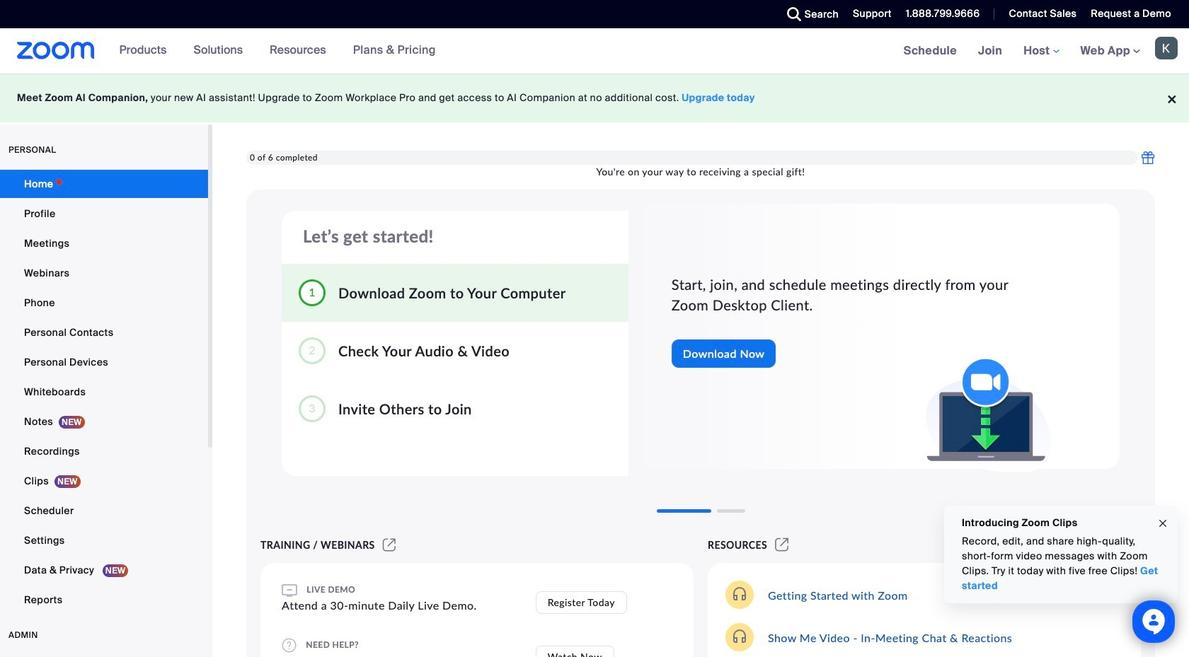 Task type: describe. For each thing, give the bounding box(es) containing it.
meetings navigation
[[893, 28, 1189, 74]]

window new image
[[773, 540, 791, 552]]

product information navigation
[[109, 28, 447, 74]]

personal menu menu
[[0, 170, 208, 616]]

close image
[[1158, 516, 1169, 532]]

profile picture image
[[1155, 37, 1178, 59]]



Task type: locate. For each thing, give the bounding box(es) containing it.
banner
[[0, 28, 1189, 74]]

window new image
[[381, 540, 398, 552]]

footer
[[0, 74, 1189, 122]]

zoom logo image
[[17, 42, 95, 59]]



Task type: vqa. For each thing, say whether or not it's contained in the screenshot.
min
no



